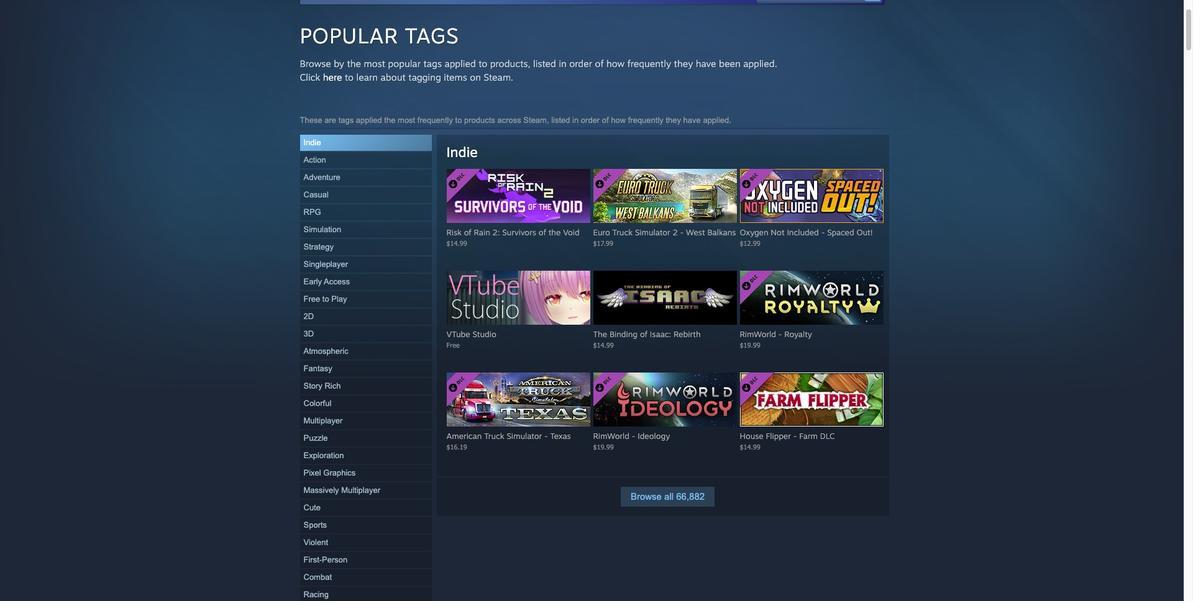 Task type: locate. For each thing, give the bounding box(es) containing it.
in
[[559, 58, 567, 70], [573, 116, 579, 125]]

the inside risk of rain 2: survivors of the void $14.99
[[549, 228, 561, 237]]

popular
[[300, 22, 398, 48]]

indie
[[304, 138, 321, 147], [447, 144, 478, 160]]

search search field
[[766, 0, 862, 2]]

of
[[595, 58, 604, 70], [602, 116, 609, 125], [464, 228, 472, 237], [539, 228, 546, 237], [640, 330, 648, 339]]

1 horizontal spatial in
[[573, 116, 579, 125]]

simulator inside american truck simulator - texas $16.19
[[507, 431, 542, 441]]

$14.99
[[447, 239, 467, 247], [593, 341, 614, 349], [740, 443, 761, 451]]

1 horizontal spatial indie
[[447, 144, 478, 160]]

studio
[[473, 330, 497, 339]]

0 horizontal spatial free
[[304, 295, 320, 304]]

1 vertical spatial browse
[[631, 492, 662, 502]]

$14.99 inside house flipper - farm dlc $14.99
[[740, 443, 761, 451]]

1 vertical spatial $14.99
[[593, 341, 614, 349]]

2 horizontal spatial $14.99
[[740, 443, 761, 451]]

applied right are
[[356, 116, 382, 125]]

None search field
[[756, 0, 882, 2]]

0 vertical spatial rimworld
[[740, 330, 776, 339]]

1 vertical spatial simulator
[[507, 431, 542, 441]]

most up learn
[[364, 58, 386, 70]]

have
[[696, 58, 717, 70], [684, 116, 701, 125]]

simulator left 2
[[635, 228, 671, 237]]

simulator inside the euro truck simulator 2 - west balkans $17.99
[[635, 228, 671, 237]]

adventure
[[304, 173, 341, 182]]

the left void
[[549, 228, 561, 237]]

of inside the binding of isaac: rebirth $14.99
[[640, 330, 648, 339]]

1 vertical spatial have
[[684, 116, 701, 125]]

most down about
[[398, 116, 415, 125]]

truck for american
[[484, 431, 505, 441]]

0 vertical spatial free
[[304, 295, 320, 304]]

truck
[[613, 228, 633, 237], [484, 431, 505, 441]]

0 vertical spatial $19.99
[[740, 341, 761, 349]]

3d
[[304, 330, 314, 339]]

browse all 66,882 link
[[621, 487, 715, 507]]

truck right american
[[484, 431, 505, 441]]

1 vertical spatial they
[[666, 116, 681, 125]]

- left royalty
[[779, 330, 782, 339]]

0 horizontal spatial applied
[[356, 116, 382, 125]]

truck right euro
[[613, 228, 633, 237]]

1 horizontal spatial browse
[[631, 492, 662, 502]]

$14.99 for the
[[593, 341, 614, 349]]

applied. down been
[[703, 116, 732, 125]]

the down about
[[384, 116, 396, 125]]

the
[[593, 330, 607, 339]]

0 horizontal spatial in
[[559, 58, 567, 70]]

0 vertical spatial listed
[[533, 58, 556, 70]]

1 horizontal spatial free
[[447, 341, 460, 349]]

0 vertical spatial most
[[364, 58, 386, 70]]

spaced
[[828, 228, 855, 237]]

rimworld inside rimworld - ideology $19.99
[[593, 431, 630, 441]]

0 horizontal spatial $19.99
[[593, 443, 614, 451]]

truck inside the euro truck simulator 2 - west balkans $17.99
[[613, 228, 633, 237]]

1 horizontal spatial applied.
[[744, 58, 778, 70]]

of inside browse by the most popular tags applied to products, listed in order of how frequently they have been applied. click here to learn about tagging items on steam.
[[595, 58, 604, 70]]

$14.99 inside the binding of isaac: rebirth $14.99
[[593, 341, 614, 349]]

multiplayer
[[304, 417, 343, 426], [341, 486, 381, 495]]

0 vertical spatial have
[[696, 58, 717, 70]]

applied. inside browse by the most popular tags applied to products, listed in order of how frequently they have been applied. click here to learn about tagging items on steam.
[[744, 58, 778, 70]]

they inside browse by the most popular tags applied to products, listed in order of how frequently they have been applied. click here to learn about tagging items on steam.
[[674, 58, 693, 70]]

0 horizontal spatial browse
[[300, 58, 331, 70]]

1 vertical spatial rimworld
[[593, 431, 630, 441]]

- left 'spaced'
[[822, 228, 825, 237]]

applied. right been
[[744, 58, 778, 70]]

balkans
[[708, 228, 736, 237]]

multiplayer down graphics
[[341, 486, 381, 495]]

in right steam,
[[573, 116, 579, 125]]

1 vertical spatial in
[[573, 116, 579, 125]]

1 horizontal spatial truck
[[613, 228, 633, 237]]

0 vertical spatial $14.99
[[447, 239, 467, 247]]

order
[[570, 58, 593, 70], [581, 116, 600, 125]]

pixel
[[304, 469, 321, 478]]

truck inside american truck simulator - texas $16.19
[[484, 431, 505, 441]]

1 horizontal spatial $19.99
[[740, 341, 761, 349]]

$19.99 inside rimworld - ideology $19.99
[[593, 443, 614, 451]]

66,882
[[677, 492, 705, 502]]

multiplayer down colorful
[[304, 417, 343, 426]]

indie down products
[[447, 144, 478, 160]]

listed right steam,
[[552, 116, 570, 125]]

by
[[334, 58, 344, 70]]

products,
[[490, 58, 531, 70]]

2 horizontal spatial the
[[549, 228, 561, 237]]

to up on
[[479, 58, 488, 70]]

euro
[[593, 228, 610, 237]]

to left products
[[455, 116, 462, 125]]

1 horizontal spatial applied
[[445, 58, 476, 70]]

rpg
[[304, 208, 321, 217]]

they
[[674, 58, 693, 70], [666, 116, 681, 125]]

here link
[[323, 71, 342, 83]]

1 horizontal spatial simulator
[[635, 228, 671, 237]]

massively multiplayer
[[304, 486, 381, 495]]

rimworld left royalty
[[740, 330, 776, 339]]

0 vertical spatial they
[[674, 58, 693, 70]]

1 vertical spatial the
[[384, 116, 396, 125]]

0 vertical spatial applied.
[[744, 58, 778, 70]]

to
[[479, 58, 488, 70], [345, 71, 354, 83], [455, 116, 462, 125], [323, 295, 329, 304]]

- left "ideology"
[[632, 431, 636, 441]]

pixel graphics
[[304, 469, 356, 478]]

0 vertical spatial applied
[[445, 58, 476, 70]]

early
[[304, 277, 322, 287]]

1 horizontal spatial most
[[398, 116, 415, 125]]

frequently
[[628, 58, 672, 70], [418, 116, 453, 125], [628, 116, 664, 125]]

simulator for -
[[507, 431, 542, 441]]

$14.99 down the
[[593, 341, 614, 349]]

dlc
[[821, 431, 835, 441]]

-
[[681, 228, 684, 237], [822, 228, 825, 237], [779, 330, 782, 339], [545, 431, 548, 441], [632, 431, 636, 441], [794, 431, 797, 441]]

0 vertical spatial browse
[[300, 58, 331, 70]]

0 horizontal spatial the
[[347, 58, 361, 70]]

american
[[447, 431, 482, 441]]

0 horizontal spatial $14.99
[[447, 239, 467, 247]]

- left farm
[[794, 431, 797, 441]]

sports
[[304, 521, 327, 530]]

the
[[347, 58, 361, 70], [384, 116, 396, 125], [549, 228, 561, 237]]

browse
[[300, 58, 331, 70], [631, 492, 662, 502]]

been
[[719, 58, 741, 70]]

applied
[[445, 58, 476, 70], [356, 116, 382, 125]]

$19.99
[[740, 341, 761, 349], [593, 443, 614, 451]]

free down vtube on the left bottom of the page
[[447, 341, 460, 349]]

the right by
[[347, 58, 361, 70]]

indie up action
[[304, 138, 321, 147]]

$14.99 down house
[[740, 443, 761, 451]]

free
[[304, 295, 320, 304], [447, 341, 460, 349]]

free inside vtube studio free
[[447, 341, 460, 349]]

tags inside browse by the most popular tags applied to products, listed in order of how frequently they have been applied. click here to learn about tagging items on steam.
[[424, 58, 442, 70]]

browse for browse by the most popular tags applied to products, listed in order of how frequently they have been applied. click here to learn about tagging items on steam.
[[300, 58, 331, 70]]

listed right products,
[[533, 58, 556, 70]]

1 horizontal spatial $14.99
[[593, 341, 614, 349]]

in right products,
[[559, 58, 567, 70]]

- right 2
[[681, 228, 684, 237]]

how inside browse by the most popular tags applied to products, listed in order of how frequently they have been applied. click here to learn about tagging items on steam.
[[607, 58, 625, 70]]

risk
[[447, 228, 462, 237]]

rimworld
[[740, 330, 776, 339], [593, 431, 630, 441]]

- left texas
[[545, 431, 548, 441]]

exploration
[[304, 451, 344, 461]]

$19.99 inside rimworld - royalty $19.99
[[740, 341, 761, 349]]

0 vertical spatial tags
[[424, 58, 442, 70]]

ideology
[[638, 431, 670, 441]]

rimworld inside rimworld - royalty $19.99
[[740, 330, 776, 339]]

0 horizontal spatial truck
[[484, 431, 505, 441]]

$14.99 down risk
[[447, 239, 467, 247]]

1 vertical spatial truck
[[484, 431, 505, 441]]

rimworld left "ideology"
[[593, 431, 630, 441]]

2 vertical spatial the
[[549, 228, 561, 237]]

0 horizontal spatial most
[[364, 58, 386, 70]]

massively
[[304, 486, 339, 495]]

are
[[325, 116, 336, 125]]

how
[[607, 58, 625, 70], [611, 116, 626, 125]]

1 vertical spatial free
[[447, 341, 460, 349]]

- inside american truck simulator - texas $16.19
[[545, 431, 548, 441]]

0 horizontal spatial applied.
[[703, 116, 732, 125]]

- inside the euro truck simulator 2 - west balkans $17.99
[[681, 228, 684, 237]]

0 horizontal spatial tags
[[339, 116, 354, 125]]

- inside rimworld - ideology $19.99
[[632, 431, 636, 441]]

binding
[[610, 330, 638, 339]]

0 vertical spatial order
[[570, 58, 593, 70]]

0 horizontal spatial indie
[[304, 138, 321, 147]]

0 vertical spatial truck
[[613, 228, 633, 237]]

to right here link
[[345, 71, 354, 83]]

1 vertical spatial listed
[[552, 116, 570, 125]]

0 vertical spatial how
[[607, 58, 625, 70]]

free down early
[[304, 295, 320, 304]]

0 horizontal spatial rimworld
[[593, 431, 630, 441]]

simulator left texas
[[507, 431, 542, 441]]

free to play
[[304, 295, 347, 304]]

1 horizontal spatial the
[[384, 116, 396, 125]]

1 horizontal spatial tags
[[424, 58, 442, 70]]

- inside the oxygen not included - spaced out! $12.99
[[822, 228, 825, 237]]

frequently inside browse by the most popular tags applied to products, listed in order of how frequently they have been applied. click here to learn about tagging items on steam.
[[628, 58, 672, 70]]

steam.
[[484, 71, 514, 83]]

2 vertical spatial $14.99
[[740, 443, 761, 451]]

browse left all
[[631, 492, 662, 502]]

- inside house flipper - farm dlc $14.99
[[794, 431, 797, 441]]

the inside browse by the most popular tags applied to products, listed in order of how frequently they have been applied. click here to learn about tagging items on steam.
[[347, 58, 361, 70]]

1 vertical spatial applied
[[356, 116, 382, 125]]

applied up the items
[[445, 58, 476, 70]]

oxygen not included - spaced out! $12.99
[[740, 228, 873, 247]]

browse up "click"
[[300, 58, 331, 70]]

0 vertical spatial the
[[347, 58, 361, 70]]

first-
[[304, 556, 322, 565]]

0 horizontal spatial simulator
[[507, 431, 542, 441]]

listed
[[533, 58, 556, 70], [552, 116, 570, 125]]

indie link
[[447, 144, 478, 160]]

1 horizontal spatial rimworld
[[740, 330, 776, 339]]

0 vertical spatial in
[[559, 58, 567, 70]]

tags right are
[[339, 116, 354, 125]]

browse all 66,882
[[631, 492, 705, 502]]

vtube studio free
[[447, 330, 497, 349]]

1 vertical spatial most
[[398, 116, 415, 125]]

tags up tagging
[[424, 58, 442, 70]]

0 vertical spatial simulator
[[635, 228, 671, 237]]

1 vertical spatial how
[[611, 116, 626, 125]]

1 vertical spatial $19.99
[[593, 443, 614, 451]]

about
[[381, 71, 406, 83]]

fantasy
[[304, 364, 332, 374]]

browse inside browse by the most popular tags applied to products, listed in order of how frequently they have been applied. click here to learn about tagging items on steam.
[[300, 58, 331, 70]]



Task type: vqa. For each thing, say whether or not it's contained in the screenshot.


Task type: describe. For each thing, give the bounding box(es) containing it.
steam,
[[524, 116, 549, 125]]

west
[[686, 228, 705, 237]]

the binding of isaac: rebirth $14.99
[[593, 330, 701, 349]]

$19.99 for rimworld - ideology
[[593, 443, 614, 451]]

in inside browse by the most popular tags applied to products, listed in order of how frequently they have been applied. click here to learn about tagging items on steam.
[[559, 58, 567, 70]]

flipper
[[766, 431, 791, 441]]

learn
[[357, 71, 378, 83]]

items
[[444, 71, 467, 83]]

house
[[740, 431, 764, 441]]

have inside browse by the most popular tags applied to products, listed in order of how frequently they have been applied. click here to learn about tagging items on steam.
[[696, 58, 717, 70]]

euro truck simulator 2 - west balkans $17.99
[[593, 228, 736, 247]]

rimworld - ideology $19.99
[[593, 431, 670, 451]]

listed inside browse by the most popular tags applied to products, listed in order of how frequently they have been applied. click here to learn about tagging items on steam.
[[533, 58, 556, 70]]

graphics
[[323, 469, 356, 478]]

order inside browse by the most popular tags applied to products, listed in order of how frequently they have been applied. click here to learn about tagging items on steam.
[[570, 58, 593, 70]]

these are tags applied the most frequently to products across steam, listed in order of how frequently they have applied.
[[300, 116, 732, 125]]

$12.99
[[740, 239, 761, 247]]

truck for euro
[[613, 228, 633, 237]]

early access
[[304, 277, 350, 287]]

0 vertical spatial multiplayer
[[304, 417, 343, 426]]

out!
[[857, 228, 873, 237]]

risk of rain 2: survivors of the void $14.99
[[447, 228, 580, 247]]

colorful
[[304, 399, 332, 408]]

casual
[[304, 190, 329, 200]]

first-person
[[304, 556, 348, 565]]

2
[[673, 228, 678, 237]]

included
[[787, 228, 819, 237]]

on
[[470, 71, 481, 83]]

rain
[[474, 228, 490, 237]]

2:
[[493, 228, 500, 237]]

here
[[323, 71, 342, 83]]

texas
[[551, 431, 571, 441]]

not
[[771, 228, 785, 237]]

to left play
[[323, 295, 329, 304]]

violent
[[304, 538, 328, 548]]

$14.99 inside risk of rain 2: survivors of the void $14.99
[[447, 239, 467, 247]]

cute
[[304, 504, 321, 513]]

popular
[[388, 58, 421, 70]]

play
[[332, 295, 347, 304]]

atmospheric
[[304, 347, 349, 356]]

across
[[498, 116, 521, 125]]

browse for browse all 66,882
[[631, 492, 662, 502]]

tags
[[405, 22, 459, 48]]

survivors
[[502, 228, 536, 237]]

rich
[[325, 382, 341, 391]]

1 vertical spatial tags
[[339, 116, 354, 125]]

- inside rimworld - royalty $19.99
[[779, 330, 782, 339]]

story rich
[[304, 382, 341, 391]]

vtube
[[447, 330, 470, 339]]

products
[[464, 116, 495, 125]]

2d
[[304, 312, 314, 321]]

$17.99
[[593, 239, 614, 247]]

1 vertical spatial applied.
[[703, 116, 732, 125]]

void
[[563, 228, 580, 237]]

house flipper - farm dlc $14.99
[[740, 431, 835, 451]]

applied inside browse by the most popular tags applied to products, listed in order of how frequently they have been applied. click here to learn about tagging items on steam.
[[445, 58, 476, 70]]

simulator for 2
[[635, 228, 671, 237]]

story
[[304, 382, 323, 391]]

racing
[[304, 591, 329, 600]]

access
[[324, 277, 350, 287]]

1 vertical spatial order
[[581, 116, 600, 125]]

$16.19
[[447, 443, 467, 451]]

american truck simulator - texas $16.19
[[447, 431, 571, 451]]

simulation
[[304, 225, 341, 234]]

combat
[[304, 573, 332, 583]]

action
[[304, 155, 326, 165]]

strategy
[[304, 242, 334, 252]]

puzzle
[[304, 434, 328, 443]]

rebirth
[[674, 330, 701, 339]]

singleplayer
[[304, 260, 348, 269]]

person
[[322, 556, 348, 565]]

rimworld for rimworld - royalty
[[740, 330, 776, 339]]

rimworld for rimworld - ideology
[[593, 431, 630, 441]]

most inside browse by the most popular tags applied to products, listed in order of how frequently they have been applied. click here to learn about tagging items on steam.
[[364, 58, 386, 70]]

royalty
[[785, 330, 812, 339]]

farm
[[800, 431, 818, 441]]

rimworld - royalty $19.99
[[740, 330, 812, 349]]

isaac:
[[650, 330, 672, 339]]

tagging
[[409, 71, 441, 83]]

$19.99 for rimworld - royalty
[[740, 341, 761, 349]]

$14.99 for house
[[740, 443, 761, 451]]

click
[[300, 71, 320, 83]]

popular tags
[[300, 22, 459, 48]]

oxygen
[[740, 228, 769, 237]]

1 vertical spatial multiplayer
[[341, 486, 381, 495]]

these
[[300, 116, 322, 125]]



